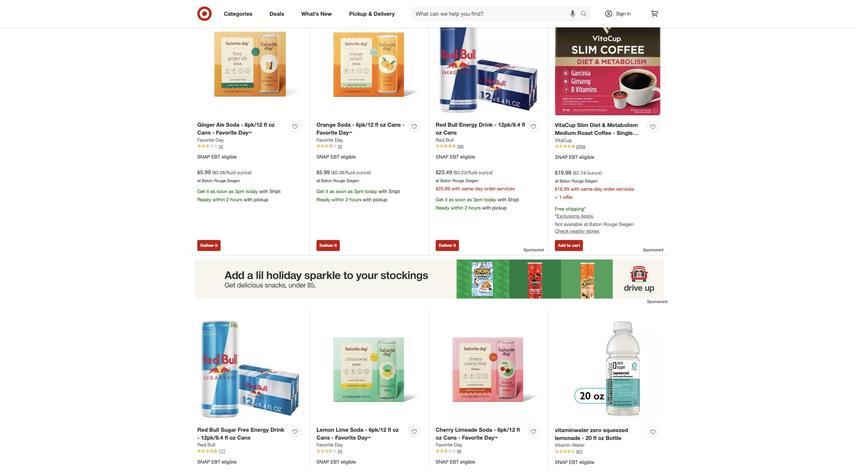 Task type: vqa. For each thing, say whether or not it's contained in the screenshot.


Task type: describe. For each thing, give the bounding box(es) containing it.
eligible for vitacup slim diet & metabolism medium roast coffee - single serve pods - 18ct
[[580, 154, 595, 160]]

favorite inside cherry limeade soda - 6pk/12 fl oz cans - favorite day™
[[462, 434, 483, 441]]

/fluid for favorite
[[225, 170, 236, 175]]

901
[[576, 449, 583, 455]]

orange soda - 6pk/12 fl oz cans - favorite day™ link
[[317, 121, 406, 137]]

get it as soon as 3pm today with shipt ready within 2 hours with pickup for favorite
[[197, 189, 281, 203]]

( for ginger ale soda - 6pk/12 fl oz cans - favorite day™
[[212, 170, 213, 175]]

ounce for favorite
[[237, 170, 250, 175]]

rouge for -
[[214, 178, 226, 183]]

deliver it button for day™
[[317, 240, 340, 251]]

12pk/8.4 inside red bull sugar free energy drink - 12pk/8.4 fl oz cans
[[201, 434, 223, 441]]

$5.99 for orange soda - 6pk/12 fl oz cans - favorite day™
[[317, 169, 330, 176]]

same- inside $23.49 ( $0.23 /fluid ounce ) at baton rouge siegen $20.99 with same-day order services
[[462, 186, 475, 192]]

2058 link
[[555, 144, 661, 150]]

add to cart
[[558, 243, 580, 248]]

ebt for orange soda - 6pk/12 fl oz cans - favorite day™
[[331, 154, 340, 160]]

eligible for cherry limeade soda - 6pk/12 fl oz cans - favorite day™
[[460, 459, 475, 465]]

+
[[555, 194, 558, 200]]

vitaminwater
[[555, 427, 589, 434]]

red bull link for 12pk/8.4
[[197, 442, 216, 449]]

$23.49 ( $0.23 /fluid ounce ) at baton rouge siegen $20.99 with same-day order services
[[436, 169, 515, 192]]

search button
[[578, 6, 594, 23]]

fl inside cherry limeade soda - 6pk/12 fl oz cans - favorite day™
[[517, 427, 520, 433]]

ebt for vitaminwater zero squeezed lemonade - 20 fl oz bottle
[[569, 459, 578, 465]]

ready for ginger ale soda - 6pk/12 fl oz cans - favorite day™
[[197, 197, 211, 203]]

new
[[321, 10, 332, 17]]

) for 6pk/12
[[250, 170, 252, 175]]

2 horizontal spatial ready
[[436, 205, 450, 211]]

32 link for day™
[[317, 143, 422, 149]]

soon for day™
[[336, 189, 347, 194]]

favorite day link for lemon
[[317, 442, 343, 449]]

zero
[[590, 427, 602, 434]]

shipt for ginger ale soda - 6pk/12 fl oz cans - favorite day™
[[270, 189, 281, 194]]

32 link for favorite
[[197, 143, 303, 149]]

18ct
[[590, 137, 601, 144]]

sugar
[[221, 427, 236, 433]]

red bull sugar free energy drink - 12pk/8.4 fl oz cans
[[197, 427, 285, 441]]

at inside $19.99 ( $2.74 /ounce ) at baton rouge siegen $16.99 with same-day order services + 1 offer
[[555, 178, 559, 184]]

3pm for favorite
[[235, 189, 245, 194]]

3pm for day™
[[354, 189, 364, 194]]

ebt for red bull sugar free energy drink - 12pk/8.4 fl oz cans
[[212, 459, 220, 465]]

services inside $23.49 ( $0.23 /fluid ounce ) at baton rouge siegen $20.99 with same-day order services
[[497, 186, 515, 192]]

get it as soon as 3pm today with shipt
[[436, 197, 519, 203]]

rouge inside $19.99 ( $2.74 /ounce ) at baton rouge siegen $16.99 with same-day order services + 1 offer
[[572, 178, 584, 184]]

2 horizontal spatial 2
[[465, 205, 468, 211]]

pods
[[572, 137, 585, 144]]

with inside $19.99 ( $2.74 /ounce ) at baton rouge siegen $16.99 with same-day order services + 1 offer
[[571, 186, 580, 192]]

shipt for orange soda - 6pk/12 fl oz cans - favorite day™
[[389, 189, 400, 194]]

cherry
[[436, 427, 454, 433]]

86 link
[[436, 449, 541, 455]]

cans inside lemon lime soda - 6pk/12 fl oz cans - favorite day™
[[317, 434, 330, 441]]

fl inside red bull sugar free energy drink - 12pk/8.4 fl oz cans
[[225, 434, 228, 441]]

34 link
[[317, 449, 422, 455]]

fl inside ginger ale soda - 6pk/12 fl oz cans - favorite day™
[[264, 121, 267, 128]]

$0.08 for favorite
[[213, 170, 225, 175]]

not
[[555, 221, 563, 227]]

2 horizontal spatial pickup
[[493, 205, 507, 211]]

rouge inside free shipping * * exclusions apply. not available at baton rouge siegen check nearby stores
[[604, 221, 618, 227]]

siegen for cans
[[466, 178, 479, 183]]

lemon lime soda - 6pk/12 fl oz cans - favorite day™
[[317, 427, 399, 441]]

snap for vitaminwater zero squeezed lemonade - 20 fl oz bottle
[[555, 459, 568, 465]]

$0.23
[[455, 170, 467, 175]]

pickup for orange soda - 6pk/12 fl oz cans - favorite day™
[[373, 197, 388, 203]]

at for ginger ale soda - 6pk/12 fl oz cans - favorite day™
[[197, 178, 201, 183]]

vitamin water link
[[555, 442, 585, 449]]

bull inside red bull energy drink - 12pk/8.4 fl oz cans
[[448, 121, 458, 128]]

pickup & delivery link
[[343, 6, 404, 21]]

ready for orange soda - 6pk/12 fl oz cans - favorite day™
[[317, 197, 330, 203]]

check nearby stores button
[[555, 228, 600, 235]]

orange soda - 6pk/12 fl oz cans - favorite day™
[[317, 121, 405, 136]]

- inside red bull sugar free energy drink - 12pk/8.4 fl oz cans
[[197, 434, 200, 441]]

shipping
[[566, 206, 584, 212]]

get for orange soda - 6pk/12 fl oz cans - favorite day™
[[317, 189, 324, 194]]

squeezed
[[603, 427, 628, 434]]

to
[[567, 243, 571, 248]]

2 horizontal spatial today
[[484, 197, 497, 203]]

red bull energy drink - 12pk/8.4 fl oz cans link
[[436, 121, 525, 137]]

$19.99
[[555, 169, 572, 176]]

$20.99
[[436, 186, 450, 192]]

12pk/8.4 inside red bull energy drink - 12pk/8.4 fl oz cans
[[498, 121, 521, 128]]

$23.49
[[436, 169, 452, 176]]

limeade
[[455, 427, 478, 433]]

- inside red bull energy drink - 12pk/8.4 fl oz cans
[[495, 121, 497, 128]]

sign
[[616, 11, 626, 16]]

0 horizontal spatial &
[[369, 10, 372, 17]]

3 deliver it from the left
[[439, 243, 456, 248]]

vitacup for vitacup
[[555, 137, 572, 143]]

cart
[[572, 243, 580, 248]]

/fluid for day™
[[344, 170, 355, 175]]

ebt for vitacup slim diet & metabolism medium roast coffee - single serve pods - 18ct
[[569, 154, 578, 160]]

( for red bull energy drink - 12pk/8.4 fl oz cans
[[454, 170, 455, 175]]

eligible for orange soda - 6pk/12 fl oz cans - favorite day™
[[341, 154, 356, 160]]

today for favorite
[[246, 189, 258, 194]]

$5.99 for ginger ale soda - 6pk/12 fl oz cans - favorite day™
[[197, 169, 211, 176]]

favorite day link for orange
[[317, 137, 343, 143]]

bottle
[[606, 435, 622, 442]]

ounce inside $23.49 ( $0.23 /fluid ounce ) at baton rouge siegen $20.99 with same-day order services
[[479, 170, 492, 175]]

at for orange soda - 6pk/12 fl oz cans - favorite day™
[[317, 178, 320, 183]]

lime
[[336, 427, 349, 433]]

serve
[[555, 137, 570, 144]]

water
[[572, 443, 585, 448]]

sign in
[[616, 11, 631, 16]]

snap for orange soda - 6pk/12 fl oz cans - favorite day™
[[317, 154, 329, 160]]

search
[[578, 11, 594, 18]]

baton for cans
[[441, 178, 452, 183]]

coffee
[[595, 129, 612, 136]]

check
[[555, 228, 569, 234]]

) inside $19.99 ( $2.74 /ounce ) at baton rouge siegen $16.99 with same-day order services + 1 offer
[[601, 170, 602, 176]]

86
[[457, 449, 462, 454]]

/ounce
[[586, 170, 601, 176]]

favorite day link for ginger
[[197, 137, 224, 143]]

baton for favorite
[[321, 178, 332, 183]]

red bull sugar free energy drink - 12pk/8.4 fl oz cans link
[[197, 426, 287, 442]]

soda inside the orange soda - 6pk/12 fl oz cans - favorite day™
[[337, 121, 351, 128]]

fl inside lemon lime soda - 6pk/12 fl oz cans - favorite day™
[[388, 427, 391, 433]]

0 horizontal spatial *
[[555, 213, 557, 219]]

oz inside cherry limeade soda - 6pk/12 fl oz cans - favorite day™
[[436, 434, 442, 441]]

get it as soon as 3pm today with shipt ready within 2 hours with pickup for day™
[[317, 189, 400, 203]]

& inside vitacup slim diet & metabolism medium roast coffee - single serve pods - 18ct
[[602, 122, 606, 128]]

exclusions apply. link
[[557, 213, 594, 219]]

vitamin water
[[555, 443, 585, 448]]

vitamin
[[555, 443, 571, 448]]

What can we help you find? suggestions appear below search field
[[412, 6, 582, 21]]

$16.99
[[555, 186, 570, 192]]

lemonade
[[555, 435, 581, 442]]

ready within 2 hours with pickup
[[436, 205, 507, 211]]

cans inside cherry limeade soda - 6pk/12 fl oz cans - favorite day™
[[444, 434, 457, 441]]

lemon lime soda - 6pk/12 fl oz cans - favorite day™ link
[[317, 426, 406, 442]]

sign in link
[[599, 6, 642, 21]]

vitacup slim diet & metabolism medium roast coffee - single serve pods - 18ct
[[555, 122, 638, 144]]

apply.
[[581, 213, 594, 219]]

ginger ale soda - 6pk/12 fl oz cans - favorite day™ link
[[197, 121, 287, 137]]

lemon
[[317, 427, 334, 433]]

get for ginger ale soda - 6pk/12 fl oz cans - favorite day™
[[197, 189, 205, 194]]

1
[[559, 194, 562, 200]]

delivery
[[374, 10, 395, 17]]

ginger
[[197, 121, 215, 128]]

available
[[564, 221, 583, 227]]

177 link
[[197, 449, 303, 455]]

same- inside $19.99 ( $2.74 /ounce ) at baton rouge siegen $16.99 with same-day order services + 1 offer
[[581, 186, 595, 192]]

$2.74
[[574, 170, 586, 176]]

2 horizontal spatial get
[[436, 197, 444, 203]]

free inside red bull sugar free energy drink - 12pk/8.4 fl oz cans
[[238, 427, 249, 433]]

day for limeade
[[454, 442, 462, 448]]

3 deliver from the left
[[439, 243, 453, 248]]

snap ebt eligible for vitacup slim diet & metabolism medium roast coffee - single serve pods - 18ct
[[555, 154, 595, 160]]

single
[[617, 129, 633, 136]]

favorite day for lemon
[[317, 442, 343, 448]]

snap ebt eligible for cherry limeade soda - 6pk/12 fl oz cans - favorite day™
[[436, 459, 475, 465]]

day for ale
[[216, 137, 224, 143]]

snap ebt eligible for red bull sugar free energy drink - 12pk/8.4 fl oz cans
[[197, 459, 237, 465]]

/fluid inside $23.49 ( $0.23 /fluid ounce ) at baton rouge siegen $20.99 with same-day order services
[[467, 170, 477, 175]]

orange
[[317, 121, 336, 128]]

vitacup link
[[555, 137, 572, 144]]

drink inside red bull energy drink - 12pk/8.4 fl oz cans
[[479, 121, 493, 128]]

order inside $23.49 ( $0.23 /fluid ounce ) at baton rouge siegen $20.99 with same-day order services
[[485, 186, 496, 192]]

favorite inside the orange soda - 6pk/12 fl oz cans - favorite day™
[[317, 129, 338, 136]]

deliver it for favorite
[[200, 243, 218, 248]]

what's
[[302, 10, 319, 17]]

vitacup slim diet & metabolism medium roast coffee - single serve pods - 18ct link
[[555, 121, 645, 144]]

oz inside red bull energy drink - 12pk/8.4 fl oz cans
[[436, 129, 442, 136]]

vitacup for vitacup slim diet & metabolism medium roast coffee - single serve pods - 18ct
[[555, 122, 576, 128]]

pickup & delivery
[[349, 10, 395, 17]]

metabolism
[[608, 122, 638, 128]]

siegen for -
[[227, 178, 240, 183]]

soda for cherry
[[479, 427, 492, 433]]

in
[[627, 11, 631, 16]]

order inside $19.99 ( $2.74 /ounce ) at baton rouge siegen $16.99 with same-day order services + 1 offer
[[604, 186, 615, 192]]

$0.08 for day™
[[333, 170, 344, 175]]

6pk/12 for ginger ale soda - 6pk/12 fl oz cans - favorite day™
[[245, 121, 262, 128]]

within for day™
[[332, 197, 344, 203]]

advertisement region
[[191, 260, 668, 299]]

favorite inside lemon lime soda - 6pk/12 fl oz cans - favorite day™
[[335, 434, 356, 441]]

favorite day for cherry
[[436, 442, 462, 448]]

day inside $23.49 ( $0.23 /fluid ounce ) at baton rouge siegen $20.99 with same-day order services
[[475, 186, 483, 192]]

diet
[[590, 122, 601, 128]]

nearby
[[570, 228, 585, 234]]



Task type: locate. For each thing, give the bounding box(es) containing it.
0 horizontal spatial day
[[475, 186, 483, 192]]

0 vertical spatial 12pk/8.4
[[498, 121, 521, 128]]

deals link
[[264, 6, 293, 21]]

oz inside lemon lime soda - 6pk/12 fl oz cans - favorite day™
[[393, 427, 399, 433]]

2 horizontal spatial deliver it
[[439, 243, 456, 248]]

snap ebt eligible down '86'
[[436, 459, 475, 465]]

0 vertical spatial drink
[[479, 121, 493, 128]]

eligible down "385"
[[460, 154, 475, 160]]

eligible for red bull energy drink - 12pk/8.4 fl oz cans
[[460, 154, 475, 160]]

1 ounce from the left
[[237, 170, 250, 175]]

add to cart button
[[555, 240, 583, 251]]

eligible down ginger ale soda - 6pk/12 fl oz cans - favorite day™
[[222, 154, 237, 160]]

* up apply.
[[584, 206, 586, 212]]

1 horizontal spatial order
[[604, 186, 615, 192]]

ebt down '86'
[[450, 459, 459, 465]]

hours for favorite
[[230, 197, 242, 203]]

red inside red bull sugar free energy drink - 12pk/8.4 fl oz cans
[[197, 427, 208, 433]]

1 vertical spatial free
[[238, 427, 249, 433]]

eligible for vitaminwater zero squeezed lemonade - 20 fl oz bottle
[[580, 459, 595, 465]]

0 horizontal spatial get it as soon as 3pm today with shipt ready within 2 hours with pickup
[[197, 189, 281, 203]]

oz inside vitaminwater zero squeezed lemonade - 20 fl oz bottle
[[598, 435, 604, 442]]

0 horizontal spatial same-
[[462, 186, 475, 192]]

ebt
[[212, 154, 220, 160], [331, 154, 340, 160], [450, 154, 459, 160], [569, 154, 578, 160], [212, 459, 220, 465], [331, 459, 340, 465], [450, 459, 459, 465], [569, 459, 578, 465]]

free right sugar
[[238, 427, 249, 433]]

ebt down 177
[[212, 459, 220, 465]]

1 vertical spatial red bull link
[[197, 442, 216, 449]]

0 vertical spatial red bull link
[[436, 137, 454, 143]]

0 horizontal spatial soon
[[217, 189, 227, 194]]

get it as soon as 3pm today with shipt ready within 2 hours with pickup
[[197, 189, 281, 203], [317, 189, 400, 203]]

eligible down 901
[[580, 459, 595, 465]]

1 vertical spatial vitacup
[[555, 137, 572, 143]]

2 for favorite
[[226, 197, 229, 203]]

2 horizontal spatial ounce
[[479, 170, 492, 175]]

0 vertical spatial red bull
[[436, 137, 454, 143]]

385 link
[[436, 143, 541, 149]]

siegen for favorite
[[347, 178, 359, 183]]

snap for ginger ale soda - 6pk/12 fl oz cans - favorite day™
[[197, 154, 210, 160]]

- inside vitaminwater zero squeezed lemonade - 20 fl oz bottle
[[582, 435, 584, 442]]

vitaminwater zero squeezed lemonade - 20 fl oz bottle image
[[555, 317, 661, 423], [555, 317, 661, 423]]

services
[[497, 186, 515, 192], [617, 186, 634, 192]]

snap for red bull sugar free energy drink - 12pk/8.4 fl oz cans
[[197, 459, 210, 465]]

1 horizontal spatial free
[[555, 206, 565, 212]]

fl inside the orange soda - 6pk/12 fl oz cans - favorite day™
[[375, 121, 378, 128]]

deals
[[270, 10, 284, 17]]

1 horizontal spatial &
[[602, 122, 606, 128]]

soda for lemon
[[350, 427, 364, 433]]

1 get it as soon as 3pm today with shipt ready within 2 hours with pickup from the left
[[197, 189, 281, 203]]

stores
[[586, 228, 600, 234]]

1 deliver from the left
[[200, 243, 214, 248]]

2 horizontal spatial hours
[[469, 205, 481, 211]]

0 horizontal spatial pickup
[[254, 197, 268, 203]]

bull down red bull energy drink - 12pk/8.4 fl oz cans link
[[446, 137, 454, 143]]

( inside $19.99 ( $2.74 /ounce ) at baton rouge siegen $16.99 with same-day order services + 1 offer
[[573, 170, 574, 176]]

32 for day™
[[338, 144, 342, 149]]

offer
[[563, 194, 573, 200]]

favorite day link down ginger
[[197, 137, 224, 143]]

6pk/12 for cherry limeade soda - 6pk/12 fl oz cans - favorite day™
[[498, 427, 515, 433]]

at inside free shipping * * exclusions apply. not available at baton rouge siegen check nearby stores
[[584, 221, 588, 227]]

soon for favorite
[[217, 189, 227, 194]]

within
[[212, 197, 225, 203], [332, 197, 344, 203], [451, 205, 464, 211]]

soda right ale
[[226, 121, 240, 128]]

siegen inside free shipping * * exclusions apply. not available at baton rouge siegen check nearby stores
[[619, 221, 634, 227]]

soda for ginger
[[226, 121, 240, 128]]

1 horizontal spatial 3pm
[[354, 189, 364, 194]]

1 horizontal spatial get
[[317, 189, 324, 194]]

) for -
[[492, 170, 493, 175]]

snap ebt eligible down 177
[[197, 459, 237, 465]]

snap ebt eligible for orange soda - 6pk/12 fl oz cans - favorite day™
[[317, 154, 356, 160]]

0 horizontal spatial energy
[[251, 427, 269, 433]]

snap ebt eligible down "385"
[[436, 154, 475, 160]]

soda right orange
[[337, 121, 351, 128]]

snap ebt eligible for ginger ale soda - 6pk/12 fl oz cans - favorite day™
[[197, 154, 237, 160]]

favorite day link up '86'
[[436, 442, 462, 449]]

3 /fluid from the left
[[467, 170, 477, 175]]

0 horizontal spatial ounce
[[237, 170, 250, 175]]

6pk/12 inside lemon lime soda - 6pk/12 fl oz cans - favorite day™
[[369, 427, 387, 433]]

favorite day for orange
[[317, 137, 343, 143]]

$0.08
[[213, 170, 225, 175], [333, 170, 344, 175]]

177
[[219, 449, 226, 454]]

32 link down ginger ale soda - 6pk/12 fl oz cans - favorite day™ link on the left
[[197, 143, 303, 149]]

vitaminwater zero squeezed lemonade - 20 fl oz bottle link
[[555, 427, 645, 442]]

-
[[241, 121, 243, 128], [352, 121, 355, 128], [403, 121, 405, 128], [495, 121, 497, 128], [212, 129, 215, 136], [613, 129, 615, 136], [586, 137, 588, 144], [365, 427, 367, 433], [494, 427, 496, 433], [197, 434, 200, 441], [332, 434, 334, 441], [458, 434, 461, 441], [582, 435, 584, 442]]

snap ebt eligible down 901
[[555, 459, 595, 465]]

snap ebt eligible for lemon lime soda - 6pk/12 fl oz cans - favorite day™
[[317, 459, 356, 465]]

roast
[[578, 129, 593, 136]]

1 horizontal spatial energy
[[459, 121, 478, 128]]

fl
[[264, 121, 267, 128], [375, 121, 378, 128], [522, 121, 525, 128], [388, 427, 391, 433], [517, 427, 520, 433], [225, 434, 228, 441], [594, 435, 597, 442]]

at
[[197, 178, 201, 183], [317, 178, 320, 183], [436, 178, 439, 183], [555, 178, 559, 184], [584, 221, 588, 227]]

categories
[[224, 10, 252, 17]]

1 $0.08 from the left
[[213, 170, 225, 175]]

$19.99 ( $2.74 /ounce ) at baton rouge siegen $16.99 with same-day order services + 1 offer
[[555, 169, 634, 200]]

snap for red bull energy drink - 12pk/8.4 fl oz cans
[[436, 154, 449, 160]]

drink
[[479, 121, 493, 128], [271, 427, 285, 433]]

snap for lemon lime soda - 6pk/12 fl oz cans - favorite day™
[[317, 459, 329, 465]]

deliver
[[200, 243, 214, 248], [320, 243, 333, 248], [439, 243, 453, 248]]

baton inside free shipping * * exclusions apply. not available at baton rouge siegen check nearby stores
[[590, 221, 602, 227]]

2 32 link from the left
[[317, 143, 422, 149]]

snap ebt eligible down orange
[[317, 154, 356, 160]]

cans inside ginger ale soda - 6pk/12 fl oz cans - favorite day™
[[197, 129, 211, 136]]

day up 34
[[335, 442, 343, 448]]

eligible for ginger ale soda - 6pk/12 fl oz cans - favorite day™
[[222, 154, 237, 160]]

cans inside red bull energy drink - 12pk/8.4 fl oz cans
[[444, 129, 457, 136]]

1 horizontal spatial 12pk/8.4
[[498, 121, 521, 128]]

/fluid
[[225, 170, 236, 175], [344, 170, 355, 175], [467, 170, 477, 175]]

free shipping * * exclusions apply. not available at baton rouge siegen check nearby stores
[[555, 206, 634, 234]]

drink inside red bull sugar free energy drink - 12pk/8.4 fl oz cans
[[271, 427, 285, 433]]

1 horizontal spatial soon
[[336, 189, 347, 194]]

favorite day link
[[197, 137, 224, 143], [317, 137, 343, 143], [317, 442, 343, 449], [436, 442, 462, 449]]

lemon lime soda - 6pk/12 fl oz cans - favorite day™ image
[[317, 317, 422, 422], [317, 317, 422, 422]]

1 deliver it button from the left
[[197, 240, 221, 251]]

1 vertical spatial 12pk/8.4
[[201, 434, 223, 441]]

2
[[226, 197, 229, 203], [346, 197, 348, 203], [465, 205, 468, 211]]

siegen inside $23.49 ( $0.23 /fluid ounce ) at baton rouge siegen $20.99 with same-day order services
[[466, 178, 479, 183]]

medium
[[555, 129, 576, 136]]

2 vitacup from the top
[[555, 137, 572, 143]]

vitacup inside vitacup slim diet & metabolism medium roast coffee - single serve pods - 18ct
[[555, 122, 576, 128]]

2 deliver from the left
[[320, 243, 333, 248]]

energy
[[459, 121, 478, 128], [251, 427, 269, 433]]

1 horizontal spatial $5.99
[[317, 169, 330, 176]]

1 vertical spatial energy
[[251, 427, 269, 433]]

32
[[219, 144, 223, 149], [338, 144, 342, 149]]

soda right lime
[[350, 427, 364, 433]]

soda inside ginger ale soda - 6pk/12 fl oz cans - favorite day™
[[226, 121, 240, 128]]

0 horizontal spatial 12pk/8.4
[[201, 434, 223, 441]]

1 32 from the left
[[219, 144, 223, 149]]

0 horizontal spatial free
[[238, 427, 249, 433]]

soon
[[217, 189, 227, 194], [336, 189, 347, 194], [455, 197, 466, 203]]

ebt down 34
[[331, 459, 340, 465]]

deliver it button for favorite
[[197, 240, 221, 251]]

$5.99 ( $0.08 /fluid ounce ) at baton rouge siegen for day™
[[317, 169, 371, 183]]

snap ebt eligible down 34
[[317, 459, 356, 465]]

1 horizontal spatial *
[[584, 206, 586, 212]]

eligible down 34
[[341, 459, 356, 465]]

ginger ale soda - 6pk/12 fl oz cans - favorite day™ image
[[197, 11, 303, 117], [197, 11, 303, 117]]

0 horizontal spatial 32
[[219, 144, 223, 149]]

0 horizontal spatial /fluid
[[225, 170, 236, 175]]

1 horizontal spatial ounce
[[356, 170, 370, 175]]

day up '86'
[[454, 442, 462, 448]]

day™ inside cherry limeade soda - 6pk/12 fl oz cans - favorite day™
[[485, 434, 498, 441]]

32 link down the orange soda - 6pk/12 fl oz cans - favorite day™ link
[[317, 143, 422, 149]]

1 horizontal spatial $5.99 ( $0.08 /fluid ounce ) at baton rouge siegen
[[317, 169, 371, 183]]

) for fl
[[370, 170, 371, 175]]

favorite day up 34
[[317, 442, 343, 448]]

0 horizontal spatial shipt
[[270, 189, 281, 194]]

1 32 link from the left
[[197, 143, 303, 149]]

1 vertical spatial *
[[555, 213, 557, 219]]

0 horizontal spatial services
[[497, 186, 515, 192]]

within for favorite
[[212, 197, 225, 203]]

fl inside red bull energy drink - 12pk/8.4 fl oz cans
[[522, 121, 525, 128]]

901 link
[[555, 449, 661, 455]]

0 horizontal spatial $5.99 ( $0.08 /fluid ounce ) at baton rouge siegen
[[197, 169, 252, 183]]

day down /ounce
[[595, 186, 602, 192]]

3 ounce from the left
[[479, 170, 492, 175]]

20
[[586, 435, 592, 442]]

energy inside red bull energy drink - 12pk/8.4 fl oz cans
[[459, 121, 478, 128]]

12pk/8.4 up 385 link at the top of page
[[498, 121, 521, 128]]

ginger ale soda - 6pk/12 fl oz cans - favorite day™
[[197, 121, 275, 136]]

0 horizontal spatial 3pm
[[235, 189, 245, 194]]

today for day™
[[365, 189, 377, 194]]

red inside red bull energy drink - 12pk/8.4 fl oz cans
[[436, 121, 446, 128]]

cherry limeade soda - 6pk/12 fl oz cans - favorite day™
[[436, 427, 520, 441]]

0 horizontal spatial deliver
[[200, 243, 214, 248]]

as
[[210, 189, 215, 194], [229, 189, 234, 194], [330, 189, 335, 194], [348, 189, 353, 194], [449, 197, 454, 203], [467, 197, 472, 203]]

2 get it as soon as 3pm today with shipt ready within 2 hours with pickup from the left
[[317, 189, 400, 203]]

( for orange soda - 6pk/12 fl oz cans - favorite day™
[[331, 170, 333, 175]]

2058
[[576, 144, 586, 149]]

3 deliver it button from the left
[[436, 240, 459, 251]]

ebt down 901
[[569, 459, 578, 465]]

it
[[207, 189, 209, 194], [326, 189, 328, 194], [445, 197, 448, 203], [215, 243, 218, 248], [334, 243, 337, 248], [454, 243, 456, 248]]

0 horizontal spatial drink
[[271, 427, 285, 433]]

1 horizontal spatial $0.08
[[333, 170, 344, 175]]

energy up 177 link
[[251, 427, 269, 433]]

with inside $23.49 ( $0.23 /fluid ounce ) at baton rouge siegen $20.99 with same-day order services
[[452, 186, 461, 192]]

32 down the orange soda - 6pk/12 fl oz cans - favorite day™
[[338, 144, 342, 149]]

get
[[197, 189, 205, 194], [317, 189, 324, 194], [436, 197, 444, 203]]

soda inside lemon lime soda - 6pk/12 fl oz cans - favorite day™
[[350, 427, 364, 433]]

$5.99 ( $0.08 /fluid ounce ) at baton rouge siegen for favorite
[[197, 169, 252, 183]]

0 horizontal spatial deliver it
[[200, 243, 218, 248]]

vitacup down medium
[[555, 137, 572, 143]]

cherry limeade soda - 6pk/12 fl oz cans - favorite day™ image
[[436, 317, 541, 422], [436, 317, 541, 422]]

oz inside ginger ale soda - 6pk/12 fl oz cans - favorite day™
[[269, 121, 275, 128]]

0 horizontal spatial $0.08
[[213, 170, 225, 175]]

0 horizontal spatial hours
[[230, 197, 242, 203]]

deliver it button
[[197, 240, 221, 251], [317, 240, 340, 251], [436, 240, 459, 251]]

siegen
[[227, 178, 240, 183], [347, 178, 359, 183], [466, 178, 479, 183], [585, 178, 598, 184], [619, 221, 634, 227]]

oz inside the orange soda - 6pk/12 fl oz cans - favorite day™
[[380, 121, 386, 128]]

hours for day™
[[350, 197, 362, 203]]

sponsored
[[524, 247, 544, 252], [643, 247, 664, 252], [647, 299, 668, 304]]

1 horizontal spatial get it as soon as 3pm today with shipt ready within 2 hours with pickup
[[317, 189, 400, 203]]

vitacup up medium
[[555, 122, 576, 128]]

1 deliver it from the left
[[200, 243, 218, 248]]

eligible down '86'
[[460, 459, 475, 465]]

& right the pickup
[[369, 10, 372, 17]]

2 horizontal spatial within
[[451, 205, 464, 211]]

1 vitacup from the top
[[555, 122, 576, 128]]

day™ for ginger
[[238, 129, 252, 136]]

add
[[558, 243, 566, 248]]

services inside $19.99 ( $2.74 /ounce ) at baton rouge siegen $16.99 with same-day order services + 1 offer
[[617, 186, 634, 192]]

categories link
[[218, 6, 261, 21]]

0 vertical spatial energy
[[459, 121, 478, 128]]

0 horizontal spatial red bull
[[197, 442, 216, 448]]

1 horizontal spatial pickup
[[373, 197, 388, 203]]

0 horizontal spatial $5.99
[[197, 169, 211, 176]]

rouge for favorite
[[333, 178, 345, 183]]

0 horizontal spatial get
[[197, 189, 205, 194]]

with
[[452, 186, 461, 192], [571, 186, 580, 192], [259, 189, 268, 194], [379, 189, 387, 194], [244, 197, 253, 203], [363, 197, 372, 203], [498, 197, 507, 203], [482, 205, 491, 211]]

( for vitacup slim diet & metabolism medium roast coffee - single serve pods - 18ct
[[573, 170, 574, 176]]

favorite day down orange
[[317, 137, 343, 143]]

( inside $23.49 ( $0.23 /fluid ounce ) at baton rouge siegen $20.99 with same-day order services
[[454, 170, 455, 175]]

what's new
[[302, 10, 332, 17]]

same- down /ounce
[[581, 186, 595, 192]]

ounce
[[237, 170, 250, 175], [356, 170, 370, 175], [479, 170, 492, 175]]

at inside $23.49 ( $0.23 /fluid ounce ) at baton rouge siegen $20.99 with same-day order services
[[436, 178, 439, 183]]

favorite day up '86'
[[436, 442, 462, 448]]

slim
[[577, 122, 589, 128]]

1 horizontal spatial red bull
[[436, 137, 454, 143]]

red bull energy drink - 12pk/8.4 fl oz cans image
[[436, 11, 541, 117], [436, 11, 541, 117]]

red bull sugar free energy drink - 12pk/8.4 fl oz cans image
[[197, 317, 303, 422], [197, 317, 303, 422]]

1 horizontal spatial 2
[[346, 197, 348, 203]]

1 horizontal spatial deliver it button
[[317, 240, 340, 251]]

vitacup slim diet & metabolism medium roast coffee - single serve pods - 18ct image
[[555, 11, 661, 117], [555, 11, 661, 117]]

day for soda
[[335, 137, 343, 143]]

soda inside cherry limeade soda - 6pk/12 fl oz cans - favorite day™
[[479, 427, 492, 433]]

0 horizontal spatial red bull link
[[197, 442, 216, 449]]

day™ inside the orange soda - 6pk/12 fl oz cans - favorite day™
[[339, 129, 352, 136]]

0 horizontal spatial order
[[485, 186, 496, 192]]

day up 'get it as soon as 3pm today with shipt'
[[475, 186, 483, 192]]

1 horizontal spatial within
[[332, 197, 344, 203]]

& up coffee
[[602, 122, 606, 128]]

1 horizontal spatial today
[[365, 189, 377, 194]]

rouge inside $23.49 ( $0.23 /fluid ounce ) at baton rouge siegen $20.99 with same-day order services
[[453, 178, 465, 183]]

1 $5.99 ( $0.08 /fluid ounce ) at baton rouge siegen from the left
[[197, 169, 252, 183]]

ebt for ginger ale soda - 6pk/12 fl oz cans - favorite day™
[[212, 154, 220, 160]]

cherry limeade soda - 6pk/12 fl oz cans - favorite day™ link
[[436, 426, 525, 442]]

2 $5.99 ( $0.08 /fluid ounce ) at baton rouge siegen from the left
[[317, 169, 371, 183]]

ebt down "385"
[[450, 154, 459, 160]]

deliver it for day™
[[320, 243, 337, 248]]

red bull energy drink - 12pk/8.4 fl oz cans
[[436, 121, 525, 136]]

ebt for red bull energy drink - 12pk/8.4 fl oz cans
[[450, 154, 459, 160]]

1 horizontal spatial deliver
[[320, 243, 333, 248]]

1 horizontal spatial hours
[[350, 197, 362, 203]]

$5.99
[[197, 169, 211, 176], [317, 169, 330, 176]]

day™ for cherry
[[485, 434, 498, 441]]

rouge for cans
[[453, 178, 465, 183]]

2 horizontal spatial deliver
[[439, 243, 453, 248]]

6pk/12 inside ginger ale soda - 6pk/12 fl oz cans - favorite day™
[[245, 121, 262, 128]]

1 horizontal spatial deliver it
[[320, 243, 337, 248]]

day down ale
[[216, 137, 224, 143]]

eligible down the orange soda - 6pk/12 fl oz cans - favorite day™
[[341, 154, 356, 160]]

0 horizontal spatial within
[[212, 197, 225, 203]]

ebt for lemon lime soda - 6pk/12 fl oz cans - favorite day™
[[331, 459, 340, 465]]

favorite day link for cherry
[[436, 442, 462, 449]]

favorite
[[216, 129, 237, 136], [317, 129, 338, 136], [197, 137, 214, 143], [317, 137, 334, 143], [335, 434, 356, 441], [462, 434, 483, 441], [317, 442, 334, 448], [436, 442, 453, 448]]

1 horizontal spatial drink
[[479, 121, 493, 128]]

bull inside red bull sugar free energy drink - 12pk/8.4 fl oz cans
[[209, 427, 219, 433]]

favorite day for ginger
[[197, 137, 224, 143]]

exclusions
[[557, 213, 580, 219]]

2 deliver it from the left
[[320, 243, 337, 248]]

2 $5.99 from the left
[[317, 169, 330, 176]]

oz inside red bull sugar free energy drink - 12pk/8.4 fl oz cans
[[230, 434, 236, 441]]

eligible down the 2058
[[580, 154, 595, 160]]

0 horizontal spatial deliver it button
[[197, 240, 221, 251]]

baton inside $23.49 ( $0.23 /fluid ounce ) at baton rouge siegen $20.99 with same-day order services
[[441, 178, 452, 183]]

red bull link for oz
[[436, 137, 454, 143]]

1 horizontal spatial /fluid
[[344, 170, 355, 175]]

baton inside $19.99 ( $2.74 /ounce ) at baton rouge siegen $16.99 with same-day order services + 1 offer
[[560, 178, 571, 184]]

baton for -
[[202, 178, 213, 183]]

ounce for day™
[[356, 170, 370, 175]]

cans inside red bull sugar free energy drink - 12pk/8.4 fl oz cans
[[237, 434, 251, 441]]

2 horizontal spatial soon
[[455, 197, 466, 203]]

1 horizontal spatial same-
[[581, 186, 595, 192]]

0 horizontal spatial 2
[[226, 197, 229, 203]]

vitacup
[[555, 122, 576, 128], [555, 137, 572, 143]]

snap ebt eligible down ale
[[197, 154, 237, 160]]

1 vertical spatial drink
[[271, 427, 285, 433]]

snap for cherry limeade soda - 6pk/12 fl oz cans - favorite day™
[[436, 459, 449, 465]]

favorite inside ginger ale soda - 6pk/12 fl oz cans - favorite day™
[[216, 129, 237, 136]]

cans
[[388, 121, 401, 128], [197, 129, 211, 136], [444, 129, 457, 136], [237, 434, 251, 441], [317, 434, 330, 441], [444, 434, 457, 441]]

2 horizontal spatial 3pm
[[474, 197, 483, 203]]

pickup
[[254, 197, 268, 203], [373, 197, 388, 203], [493, 205, 507, 211]]

free up "exclusions"
[[555, 206, 565, 212]]

snap for vitacup slim diet & metabolism medium roast coffee - single serve pods - 18ct
[[555, 154, 568, 160]]

what's new link
[[296, 6, 341, 21]]

oz
[[269, 121, 275, 128], [380, 121, 386, 128], [436, 129, 442, 136], [393, 427, 399, 433], [230, 434, 236, 441], [436, 434, 442, 441], [598, 435, 604, 442]]

6pk/12 for lemon lime soda - 6pk/12 fl oz cans - favorite day™
[[369, 427, 387, 433]]

at for red bull energy drink - 12pk/8.4 fl oz cans
[[436, 178, 439, 183]]

day™
[[238, 129, 252, 136], [339, 129, 352, 136], [358, 434, 371, 441], [485, 434, 498, 441]]

pickup for ginger ale soda - 6pk/12 fl oz cans - favorite day™
[[254, 197, 268, 203]]

) inside $23.49 ( $0.23 /fluid ounce ) at baton rouge siegen $20.99 with same-day order services
[[492, 170, 493, 175]]

favorite day link up 34
[[317, 442, 343, 449]]

red bull
[[436, 137, 454, 143], [197, 442, 216, 448]]

favorite day link down orange
[[317, 137, 343, 143]]

1 horizontal spatial shipt
[[389, 189, 400, 194]]

(
[[212, 170, 213, 175], [331, 170, 333, 175], [454, 170, 455, 175], [573, 170, 574, 176]]

1 /fluid from the left
[[225, 170, 236, 175]]

orange soda - 6pk/12 fl oz cans - favorite day™ image
[[317, 11, 422, 117], [317, 11, 422, 117]]

2 32 from the left
[[338, 144, 342, 149]]

eligible for lemon lime soda - 6pk/12 fl oz cans - favorite day™
[[341, 459, 356, 465]]

day down orange
[[335, 137, 343, 143]]

siegen inside $19.99 ( $2.74 /ounce ) at baton rouge siegen $16.99 with same-day order services + 1 offer
[[585, 178, 598, 184]]

day™ inside ginger ale soda - 6pk/12 fl oz cans - favorite day™
[[238, 129, 252, 136]]

1 vertical spatial red bull
[[197, 442, 216, 448]]

32 for favorite
[[219, 144, 223, 149]]

bull down red bull sugar free energy drink - 12pk/8.4 fl oz cans
[[207, 442, 216, 448]]

ale
[[216, 121, 225, 128]]

1 horizontal spatial day
[[595, 186, 602, 192]]

0 horizontal spatial today
[[246, 189, 258, 194]]

cans inside the orange soda - 6pk/12 fl oz cans - favorite day™
[[388, 121, 401, 128]]

same- up 'get it as soon as 3pm today with shipt'
[[462, 186, 475, 192]]

energy inside red bull sugar free energy drink - 12pk/8.4 fl oz cans
[[251, 427, 269, 433]]

0 vertical spatial free
[[555, 206, 565, 212]]

0 vertical spatial *
[[584, 206, 586, 212]]

1 horizontal spatial 32
[[338, 144, 342, 149]]

2 ounce from the left
[[356, 170, 370, 175]]

0 horizontal spatial 32 link
[[197, 143, 303, 149]]

vitaminwater zero squeezed lemonade - 20 fl oz bottle
[[555, 427, 628, 442]]

energy up "385"
[[459, 121, 478, 128]]

2 /fluid from the left
[[344, 170, 355, 175]]

32 down ale
[[219, 144, 223, 149]]

1 horizontal spatial red bull link
[[436, 137, 454, 143]]

bull left sugar
[[209, 427, 219, 433]]

favorite day down ginger
[[197, 137, 224, 143]]

12pk/8.4 up 177
[[201, 434, 223, 441]]

2 horizontal spatial deliver it button
[[436, 240, 459, 251]]

snap ebt eligible for red bull energy drink - 12pk/8.4 fl oz cans
[[436, 154, 475, 160]]

day™ inside lemon lime soda - 6pk/12 fl oz cans - favorite day™
[[358, 434, 371, 441]]

385
[[457, 144, 464, 149]]

6pk/12 inside cherry limeade soda - 6pk/12 fl oz cans - favorite day™
[[498, 427, 515, 433]]

2 $0.08 from the left
[[333, 170, 344, 175]]

ebt down ale
[[212, 154, 220, 160]]

1 vertical spatial &
[[602, 122, 606, 128]]

pickup
[[349, 10, 367, 17]]

soda right limeade
[[479, 427, 492, 433]]

1 $5.99 from the left
[[197, 169, 211, 176]]

snap ebt eligible for vitaminwater zero squeezed lemonade - 20 fl oz bottle
[[555, 459, 595, 465]]

* up not
[[555, 213, 557, 219]]

day™ for lemon
[[358, 434, 371, 441]]

0 horizontal spatial ready
[[197, 197, 211, 203]]

2 horizontal spatial shipt
[[508, 197, 519, 203]]

2 deliver it button from the left
[[317, 240, 340, 251]]

red bull for 12pk/8.4
[[197, 442, 216, 448]]

2 for day™
[[346, 197, 348, 203]]

)
[[250, 170, 252, 175], [370, 170, 371, 175], [492, 170, 493, 175], [601, 170, 602, 176]]

bull up "385"
[[448, 121, 458, 128]]

shipt
[[270, 189, 281, 194], [389, 189, 400, 194], [508, 197, 519, 203]]

ebt down orange
[[331, 154, 340, 160]]

eligible down 177
[[222, 459, 237, 465]]

red
[[436, 121, 446, 128], [436, 137, 445, 143], [197, 427, 208, 433], [197, 442, 206, 448]]

1 horizontal spatial services
[[617, 186, 634, 192]]

0 vertical spatial &
[[369, 10, 372, 17]]

red bull for oz
[[436, 137, 454, 143]]

snap ebt eligible down the 2058
[[555, 154, 595, 160]]

1 horizontal spatial ready
[[317, 197, 330, 203]]

1 horizontal spatial 32 link
[[317, 143, 422, 149]]

eligible for red bull sugar free energy drink - 12pk/8.4 fl oz cans
[[222, 459, 237, 465]]

day inside $19.99 ( $2.74 /ounce ) at baton rouge siegen $16.99 with same-day order services + 1 offer
[[595, 186, 602, 192]]

2 horizontal spatial /fluid
[[467, 170, 477, 175]]

free inside free shipping * * exclusions apply. not available at baton rouge siegen check nearby stores
[[555, 206, 565, 212]]

0 vertical spatial vitacup
[[555, 122, 576, 128]]

fl inside vitaminwater zero squeezed lemonade - 20 fl oz bottle
[[594, 435, 597, 442]]

ebt down the 2058
[[569, 154, 578, 160]]

6pk/12 inside the orange soda - 6pk/12 fl oz cans - favorite day™
[[356, 121, 374, 128]]



